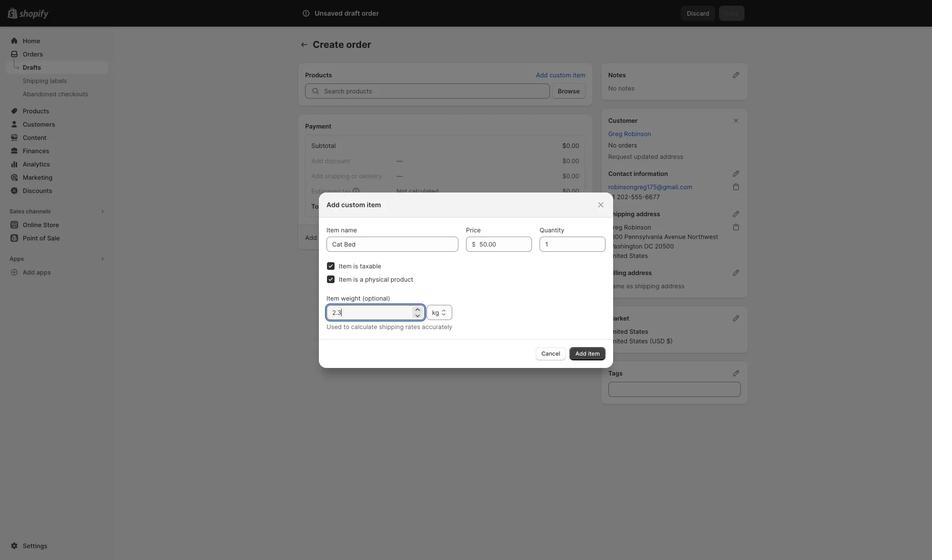 Task type: vqa. For each thing, say whether or not it's contained in the screenshot.
The Settings to the top
no



Task type: describe. For each thing, give the bounding box(es) containing it.
no inside greg robinson no orders request updated address
[[609, 141, 617, 149]]

(usd
[[650, 338, 665, 345]]

drafts
[[23, 64, 41, 71]]

subtotal
[[311, 142, 336, 150]]

apps button
[[6, 253, 108, 266]]

abandoned checkouts
[[23, 90, 88, 98]]

1600
[[609, 233, 623, 241]]

item name
[[327, 226, 357, 234]]

billing address
[[609, 269, 652, 277]]

pennsylvania
[[625, 233, 663, 241]]

market
[[609, 315, 629, 322]]

price
[[466, 226, 481, 234]]

+1 202-555-6677
[[609, 193, 660, 201]]

shipping address
[[609, 210, 660, 218]]

0 vertical spatial order
[[362, 9, 379, 17]]

apps
[[9, 255, 24, 263]]

settings link
[[6, 540, 108, 553]]

shipping labels link
[[6, 74, 108, 87]]

1 — from the top
[[397, 157, 403, 165]]

+1
[[609, 193, 615, 201]]

home link
[[6, 34, 108, 47]]

customer
[[609, 117, 638, 124]]

labels
[[50, 77, 67, 85]]

browse
[[558, 87, 580, 95]]

orders
[[619, 141, 637, 149]]

1 vertical spatial states
[[630, 328, 649, 336]]

united inside greg robinson 1600 pennsylvania avenue northwest washington dc 20500 united states
[[609, 252, 628, 260]]

discounts link
[[6, 184, 108, 198]]

discard link
[[682, 6, 715, 21]]

robinsongreg175@gmail.com button
[[603, 180, 698, 194]]

item is taxable
[[339, 262, 381, 270]]

3 united from the top
[[609, 338, 628, 345]]

item for item name
[[327, 226, 339, 234]]

channels
[[26, 208, 51, 215]]

orders link
[[6, 47, 108, 61]]

1 vertical spatial order
[[346, 39, 371, 50]]

contact information
[[609, 170, 668, 178]]

weight
[[341, 295, 361, 302]]

add item button
[[570, 347, 606, 361]]

used to calculate shipping rates accurately
[[327, 323, 453, 331]]

updated
[[634, 153, 658, 160]]

avenue
[[665, 233, 686, 241]]

settings
[[23, 543, 47, 550]]

not
[[397, 188, 407, 195]]

add inside button
[[576, 350, 587, 357]]

2 $0.00 from the top
[[563, 157, 580, 165]]

create order
[[313, 39, 371, 50]]

search button
[[329, 6, 604, 21]]

a inside dialog
[[360, 276, 363, 283]]

item for item weight (optional)
[[327, 295, 339, 302]]

(optional)
[[363, 295, 390, 302]]

washington
[[609, 243, 643, 250]]

unsaved
[[315, 9, 343, 17]]

not calculated
[[397, 188, 439, 195]]

4 $0.00 from the top
[[563, 188, 580, 195]]

item for item is taxable
[[339, 262, 352, 270]]

abandoned
[[23, 90, 56, 98]]

sales channels button
[[6, 205, 108, 218]]

0 vertical spatial shipping
[[635, 282, 660, 290]]

dc
[[644, 243, 653, 250]]

view
[[412, 234, 425, 242]]

calculate inside add custom item dialog
[[351, 323, 377, 331]]

quantity
[[540, 226, 565, 234]]

2 united from the top
[[609, 328, 628, 336]]

same as shipping address
[[609, 282, 685, 290]]

calculated
[[409, 188, 439, 195]]

contact
[[609, 170, 632, 178]]

home
[[23, 37, 40, 45]]

555-
[[631, 193, 645, 201]]

address down 20500
[[661, 282, 685, 290]]

no notes
[[609, 85, 635, 92]]

total
[[384, 234, 397, 242]]

shopify image
[[19, 10, 49, 19]]

Price text field
[[480, 237, 532, 252]]

search
[[344, 9, 365, 17]]

0 vertical spatial calculate
[[356, 234, 382, 242]]

discounts
[[23, 187, 52, 195]]

unsaved draft order
[[315, 9, 379, 17]]

sales channels
[[9, 208, 51, 215]]

add apps button
[[6, 266, 108, 279]]

Item weight (optional) number field
[[327, 305, 410, 320]]

add a product to calculate total and view payment options.
[[305, 234, 477, 242]]

greg for greg robinson 1600 pennsylvania avenue northwest washington dc 20500 united states
[[609, 224, 623, 231]]

products
[[305, 71, 332, 79]]

accurately
[[422, 323, 453, 331]]

checkouts
[[58, 90, 88, 98]]

6677
[[645, 193, 660, 201]]

create
[[313, 39, 344, 50]]

shipping labels
[[23, 77, 67, 85]]

greg robinson 1600 pennsylvania avenue northwest washington dc 20500 united states
[[609, 224, 719, 260]]



Task type: locate. For each thing, give the bounding box(es) containing it.
0 vertical spatial united
[[609, 252, 628, 260]]

taxable
[[360, 262, 381, 270]]

greg down customer
[[609, 130, 623, 138]]

item left weight
[[327, 295, 339, 302]]

0 vertical spatial greg
[[609, 130, 623, 138]]

0 horizontal spatial custom
[[341, 201, 365, 209]]

0 horizontal spatial product
[[324, 234, 347, 242]]

no left notes
[[609, 85, 617, 92]]

is left taxable
[[354, 262, 358, 270]]

shipping for shipping labels
[[23, 77, 48, 85]]

a down 'item is taxable'
[[360, 276, 363, 283]]

2 vertical spatial states
[[630, 338, 648, 345]]

to inside add custom item dialog
[[344, 323, 349, 331]]

robinson
[[624, 130, 651, 138], [624, 224, 651, 231]]

1 horizontal spatial shipping
[[609, 210, 635, 218]]

add
[[536, 71, 548, 79], [327, 201, 340, 209], [305, 234, 317, 242], [23, 269, 35, 276], [576, 350, 587, 357]]

0 vertical spatial to
[[349, 234, 354, 242]]

custom up browse on the top of the page
[[550, 71, 571, 79]]

information
[[634, 170, 668, 178]]

notes
[[609, 71, 626, 79]]

address up same as shipping address
[[628, 269, 652, 277]]

states down same as shipping address
[[630, 328, 649, 336]]

states
[[630, 252, 648, 260], [630, 328, 649, 336], [630, 338, 648, 345]]

payment
[[305, 122, 331, 130]]

custom inside dialog
[[341, 201, 365, 209]]

0 vertical spatial shipping
[[23, 77, 48, 85]]

calculate
[[356, 234, 382, 242], [351, 323, 377, 331]]

1 vertical spatial greg
[[609, 224, 623, 231]]

add item
[[576, 350, 600, 357]]

is
[[354, 262, 358, 270], [354, 276, 358, 283]]

item for item is a physical product
[[339, 276, 352, 283]]

same
[[609, 282, 625, 290]]

item is a physical product
[[339, 276, 413, 283]]

greg for greg robinson no orders request updated address
[[609, 130, 623, 138]]

used
[[327, 323, 342, 331]]

robinson inside greg robinson no orders request updated address
[[624, 130, 651, 138]]

product inside add custom item dialog
[[391, 276, 413, 283]]

to
[[349, 234, 354, 242], [344, 323, 349, 331]]

shipping inside add custom item dialog
[[379, 323, 404, 331]]

calculate down item weight (optional) number field
[[351, 323, 377, 331]]

20500
[[655, 243, 674, 250]]

billing
[[609, 269, 627, 277]]

order right draft
[[362, 9, 379, 17]]

1 horizontal spatial shipping
[[635, 282, 660, 290]]

1 united from the top
[[609, 252, 628, 260]]

order right the create
[[346, 39, 371, 50]]

add custom item button
[[531, 68, 591, 82]]

—
[[397, 157, 403, 165], [397, 172, 403, 180]]

1 vertical spatial add custom item
[[327, 201, 381, 209]]

0 horizontal spatial a
[[319, 234, 322, 242]]

shipping down drafts
[[23, 77, 48, 85]]

to down name
[[349, 234, 354, 242]]

kg
[[432, 309, 439, 316]]

1 greg from the top
[[609, 130, 623, 138]]

$0.00
[[563, 142, 580, 150], [563, 157, 580, 165], [563, 172, 580, 180], [563, 188, 580, 195]]

and
[[399, 234, 410, 242]]

2 horizontal spatial item
[[588, 350, 600, 357]]

1 horizontal spatial product
[[391, 276, 413, 283]]

greg up 1600 at the top
[[609, 224, 623, 231]]

2 vertical spatial item
[[588, 350, 600, 357]]

draft
[[345, 9, 360, 17]]

1 robinson from the top
[[624, 130, 651, 138]]

item inside button
[[588, 350, 600, 357]]

1 vertical spatial product
[[391, 276, 413, 283]]

add custom item dialog
[[0, 193, 932, 368]]

options.
[[454, 234, 477, 242]]

robinson up orders
[[624, 130, 651, 138]]

calculate left total
[[356, 234, 382, 242]]

1 vertical spatial item
[[367, 201, 381, 209]]

a down "total" at the left
[[319, 234, 322, 242]]

robinson up pennsylvania
[[624, 224, 651, 231]]

states left (usd
[[630, 338, 648, 345]]

states down dc
[[630, 252, 648, 260]]

custom
[[550, 71, 571, 79], [341, 201, 365, 209]]

item weight (optional)
[[327, 295, 390, 302]]

abandoned checkouts link
[[6, 87, 108, 101]]

1 vertical spatial a
[[360, 276, 363, 283]]

shipping down 202-
[[609, 210, 635, 218]]

item up add a product to calculate total and view payment options.
[[367, 201, 381, 209]]

0 vertical spatial no
[[609, 85, 617, 92]]

Item name text field
[[327, 237, 459, 252]]

2 is from the top
[[354, 276, 358, 283]]

1 $0.00 from the top
[[563, 142, 580, 150]]

robinson inside greg robinson 1600 pennsylvania avenue northwest washington dc 20500 united states
[[624, 224, 651, 231]]

is down 'item is taxable'
[[354, 276, 358, 283]]

2 no from the top
[[609, 141, 617, 149]]

1 vertical spatial shipping
[[379, 323, 404, 331]]

item right cancel on the bottom right
[[588, 350, 600, 357]]

is for a
[[354, 276, 358, 283]]

orders
[[23, 50, 43, 58]]

0 vertical spatial add custom item
[[536, 71, 586, 79]]

request
[[609, 153, 632, 160]]

1 is from the top
[[354, 262, 358, 270]]

1 horizontal spatial add custom item
[[536, 71, 586, 79]]

physical
[[365, 276, 389, 283]]

1 vertical spatial to
[[344, 323, 349, 331]]

1 vertical spatial calculate
[[351, 323, 377, 331]]

robinsongreg175@gmail.com
[[609, 183, 693, 191]]

Quantity number field
[[540, 237, 592, 252]]

0 horizontal spatial add custom item
[[327, 201, 381, 209]]

$
[[472, 240, 476, 248]]

tags
[[609, 370, 623, 377]]

address inside greg robinson no orders request updated address
[[660, 153, 684, 160]]

1 vertical spatial robinson
[[624, 224, 651, 231]]

united
[[609, 252, 628, 260], [609, 328, 628, 336], [609, 338, 628, 345]]

product down item name
[[324, 234, 347, 242]]

3 $0.00 from the top
[[563, 172, 580, 180]]

add custom item up browse on the top of the page
[[536, 71, 586, 79]]

greg robinson link
[[609, 130, 651, 138]]

$)
[[667, 338, 673, 345]]

0 vertical spatial states
[[630, 252, 648, 260]]

to right used
[[344, 323, 349, 331]]

1 horizontal spatial a
[[360, 276, 363, 283]]

1 horizontal spatial item
[[573, 71, 586, 79]]

2 greg from the top
[[609, 224, 623, 231]]

item
[[327, 226, 339, 234], [339, 262, 352, 270], [339, 276, 352, 283], [327, 295, 339, 302]]

shipping
[[635, 282, 660, 290], [379, 323, 404, 331]]

0 vertical spatial robinson
[[624, 130, 651, 138]]

add custom item inside dialog
[[327, 201, 381, 209]]

add custom item inside button
[[536, 71, 586, 79]]

greg inside greg robinson no orders request updated address
[[609, 130, 623, 138]]

a
[[319, 234, 322, 242], [360, 276, 363, 283]]

sales
[[9, 208, 24, 215]]

1 horizontal spatial custom
[[550, 71, 571, 79]]

2 robinson from the top
[[624, 224, 651, 231]]

add custom item up name
[[327, 201, 381, 209]]

item up browse on the top of the page
[[573, 71, 586, 79]]

is for taxable
[[354, 262, 358, 270]]

0 vertical spatial is
[[354, 262, 358, 270]]

product right physical
[[391, 276, 413, 283]]

robinson for pennsylvania
[[624, 224, 651, 231]]

0 horizontal spatial shipping
[[379, 323, 404, 331]]

item up weight
[[339, 276, 352, 283]]

apps
[[36, 269, 51, 276]]

1 vertical spatial united
[[609, 328, 628, 336]]

shipping right as
[[635, 282, 660, 290]]

cancel
[[542, 350, 560, 357]]

0 vertical spatial a
[[319, 234, 322, 242]]

2 — from the top
[[397, 172, 403, 180]]

payment
[[427, 234, 452, 242]]

as
[[627, 282, 633, 290]]

0 horizontal spatial item
[[367, 201, 381, 209]]

custom up name
[[341, 201, 365, 209]]

1 vertical spatial —
[[397, 172, 403, 180]]

1 vertical spatial shipping
[[609, 210, 635, 218]]

0 vertical spatial custom
[[550, 71, 571, 79]]

rates
[[406, 323, 420, 331]]

order
[[362, 9, 379, 17], [346, 39, 371, 50]]

address right updated
[[660, 153, 684, 160]]

shipping left rates
[[379, 323, 404, 331]]

total
[[311, 203, 326, 210]]

address down 6677
[[636, 210, 660, 218]]

robinson for orders
[[624, 130, 651, 138]]

no
[[609, 85, 617, 92], [609, 141, 617, 149]]

shipping for shipping address
[[609, 210, 635, 218]]

name
[[341, 226, 357, 234]]

browse button
[[552, 84, 586, 99]]

0 horizontal spatial shipping
[[23, 77, 48, 85]]

greg robinson no orders request updated address
[[609, 130, 684, 160]]

cancel button
[[536, 347, 566, 361]]

discard
[[687, 9, 710, 17]]

item
[[573, 71, 586, 79], [367, 201, 381, 209], [588, 350, 600, 357]]

greg inside greg robinson 1600 pennsylvania avenue northwest washington dc 20500 united states
[[609, 224, 623, 231]]

add apps
[[23, 269, 51, 276]]

item inside button
[[573, 71, 586, 79]]

add custom item
[[536, 71, 586, 79], [327, 201, 381, 209]]

no up request
[[609, 141, 617, 149]]

0 vertical spatial —
[[397, 157, 403, 165]]

northwest
[[688, 233, 719, 241]]

item left name
[[327, 226, 339, 234]]

notes
[[619, 85, 635, 92]]

0 vertical spatial item
[[573, 71, 586, 79]]

1 vertical spatial is
[[354, 276, 358, 283]]

drafts link
[[6, 61, 108, 74]]

0 vertical spatial product
[[324, 234, 347, 242]]

1 vertical spatial no
[[609, 141, 617, 149]]

states inside greg robinson 1600 pennsylvania avenue northwest washington dc 20500 united states
[[630, 252, 648, 260]]

2 vertical spatial united
[[609, 338, 628, 345]]

1 no from the top
[[609, 85, 617, 92]]

united states united states (usd $)
[[609, 328, 673, 345]]

item left taxable
[[339, 262, 352, 270]]

1 vertical spatial custom
[[341, 201, 365, 209]]

custom inside button
[[550, 71, 571, 79]]



